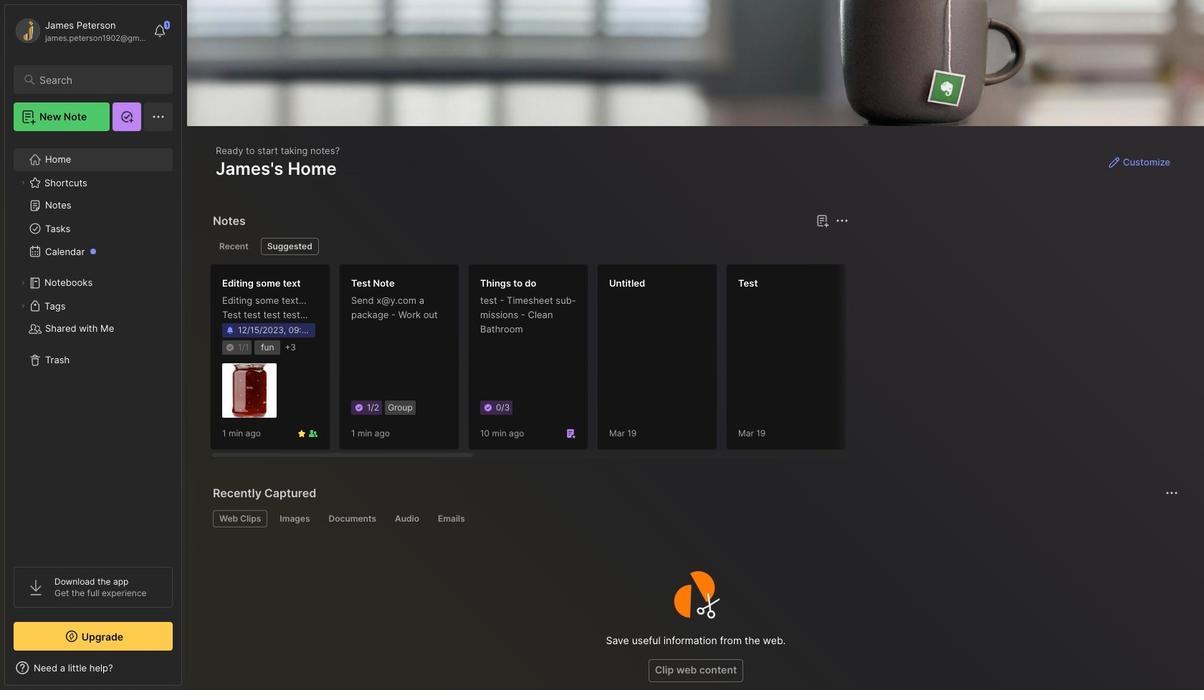 Task type: locate. For each thing, give the bounding box(es) containing it.
1 vertical spatial tab list
[[213, 510, 1176, 528]]

row group
[[210, 264, 1204, 459]]

more actions image
[[1163, 485, 1181, 502]]

tab
[[213, 238, 255, 255], [261, 238, 319, 255], [213, 510, 268, 528], [273, 510, 316, 528], [322, 510, 383, 528], [388, 510, 426, 528], [431, 510, 471, 528]]

none search field inside main element
[[39, 71, 160, 88]]

tab list
[[213, 238, 847, 255], [213, 510, 1176, 528]]

tree
[[5, 140, 181, 554]]

2 tab list from the top
[[213, 510, 1176, 528]]

0 vertical spatial tab list
[[213, 238, 847, 255]]

None search field
[[39, 71, 160, 88]]



Task type: describe. For each thing, give the bounding box(es) containing it.
More actions field
[[1162, 483, 1182, 503]]

Search text field
[[39, 73, 160, 87]]

WHAT'S NEW field
[[5, 657, 181, 680]]

main element
[[0, 0, 186, 690]]

Account field
[[14, 16, 146, 45]]

expand tags image
[[19, 302, 27, 310]]

1 tab list from the top
[[213, 238, 847, 255]]

expand notebooks image
[[19, 279, 27, 287]]

thumbnail image
[[222, 364, 277, 418]]

tree inside main element
[[5, 140, 181, 554]]

click to collapse image
[[181, 664, 192, 681]]



Task type: vqa. For each thing, say whether or not it's contained in the screenshot.
"what's new" "field"
yes



